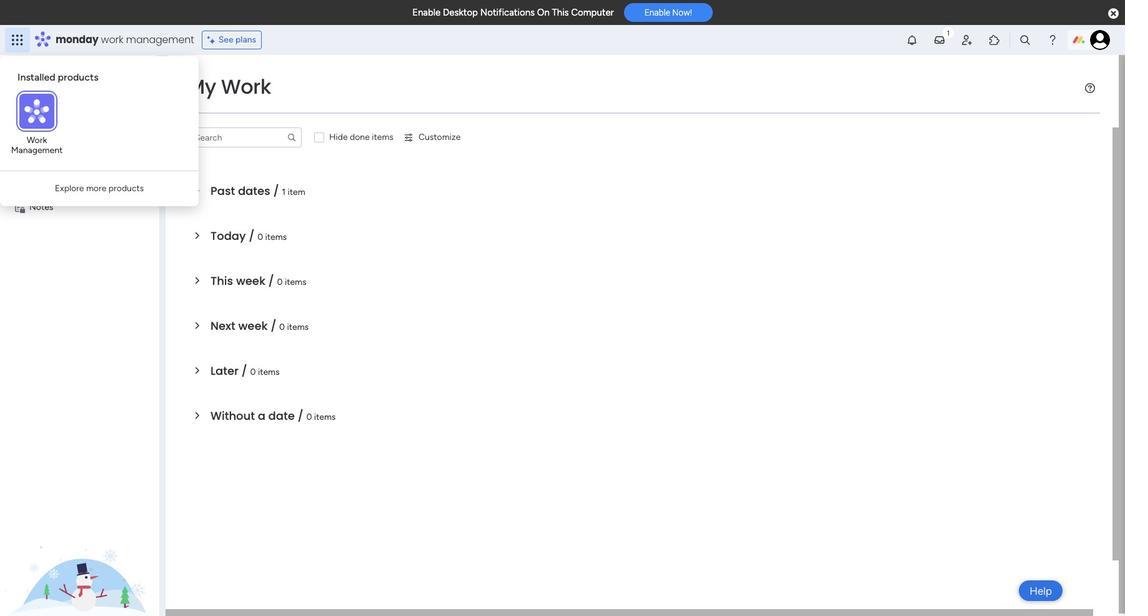Task type: locate. For each thing, give the bounding box(es) containing it.
monday work management
[[56, 33, 194, 47]]

/ down 'this week / 0 items'
[[271, 318, 277, 334]]

hide
[[329, 132, 348, 143]]

today
[[211, 228, 246, 244]]

0 horizontal spatial work
[[42, 88, 61, 99]]

work management image
[[19, 94, 54, 129]]

installed products
[[18, 71, 99, 83]]

work
[[101, 33, 124, 47], [42, 88, 61, 99]]

without
[[211, 408, 255, 424]]

items right date
[[314, 412, 336, 423]]

work for my
[[42, 88, 61, 99]]

products up 'my work' button
[[58, 71, 99, 83]]

my down installed
[[28, 88, 40, 99]]

/ left 1
[[273, 183, 279, 199]]

list box containing marketing plan
[[0, 173, 159, 386]]

this
[[552, 7, 569, 18], [211, 273, 233, 289]]

week
[[236, 273, 266, 289], [238, 318, 268, 334]]

customize
[[419, 132, 461, 143]]

notifications image
[[907, 34, 919, 46]]

work down the installed products
[[42, 88, 61, 99]]

marketing plan
[[29, 180, 87, 191]]

0 horizontal spatial work
[[27, 135, 47, 146]]

products inside button
[[109, 183, 144, 194]]

/
[[273, 183, 279, 199], [249, 228, 255, 244], [269, 273, 274, 289], [271, 318, 277, 334], [242, 363, 247, 379], [298, 408, 304, 424]]

work inside work management
[[27, 135, 47, 146]]

items down 'this week / 0 items'
[[287, 322, 309, 333]]

next
[[211, 318, 236, 334]]

enable now! button
[[624, 3, 713, 22]]

0 horizontal spatial products
[[58, 71, 99, 83]]

0 vertical spatial week
[[236, 273, 266, 289]]

home
[[29, 67, 53, 78]]

help image
[[1047, 34, 1060, 46]]

plans
[[236, 34, 256, 45]]

1 vertical spatial products
[[109, 183, 144, 194]]

past dates / 1 item
[[211, 183, 305, 199]]

items
[[372, 132, 394, 143], [265, 232, 287, 243], [285, 277, 307, 288], [287, 322, 309, 333], [258, 367, 280, 378], [314, 412, 336, 423]]

work right monday
[[101, 33, 124, 47]]

0 right today
[[258, 232, 263, 243]]

1 horizontal spatial products
[[109, 183, 144, 194]]

items inside the later / 0 items
[[258, 367, 280, 378]]

products right more
[[109, 183, 144, 194]]

management
[[11, 145, 63, 156]]

week for next
[[238, 318, 268, 334]]

/ right the later
[[242, 363, 247, 379]]

1 horizontal spatial my
[[188, 73, 216, 101]]

work inside button
[[42, 88, 61, 99]]

1
[[282, 187, 286, 198]]

1 horizontal spatial work
[[101, 33, 124, 47]]

this up next
[[211, 273, 233, 289]]

1 vertical spatial week
[[238, 318, 268, 334]]

kendall parks image
[[1091, 30, 1111, 50]]

my down see plans button
[[188, 73, 216, 101]]

items inside next week / 0 items
[[287, 322, 309, 333]]

items up next week / 0 items
[[285, 277, 307, 288]]

1 horizontal spatial enable
[[645, 8, 671, 18]]

work
[[221, 73, 271, 101], [27, 135, 47, 146]]

my for my work
[[28, 88, 40, 99]]

work right workspace image on the top of the page
[[27, 135, 47, 146]]

workspace selection element
[[12, 123, 104, 139]]

explore more products
[[55, 183, 144, 194]]

workspace image
[[12, 123, 24, 137]]

0 right date
[[307, 412, 312, 423]]

0
[[258, 232, 263, 243], [277, 277, 283, 288], [280, 322, 285, 333], [250, 367, 256, 378], [307, 412, 312, 423]]

my
[[188, 73, 216, 101], [28, 88, 40, 99]]

this week / 0 items
[[211, 273, 307, 289]]

products
[[58, 71, 99, 83], [109, 183, 144, 194]]

private board image
[[13, 201, 25, 213]]

customize button
[[399, 128, 466, 148]]

list box
[[0, 173, 159, 386]]

/ up next week / 0 items
[[269, 273, 274, 289]]

0 inside the later / 0 items
[[250, 367, 256, 378]]

1 vertical spatial this
[[211, 273, 233, 289]]

week for this
[[236, 273, 266, 289]]

see plans button
[[202, 31, 262, 49]]

1 vertical spatial work
[[42, 88, 61, 99]]

today / 0 items
[[211, 228, 287, 244]]

0 horizontal spatial my
[[28, 88, 40, 99]]

explore
[[55, 183, 84, 194]]

my work button
[[8, 84, 134, 104]]

plan
[[71, 180, 87, 191]]

None search field
[[184, 128, 302, 148]]

workspace
[[53, 124, 103, 136]]

more
[[86, 183, 106, 194]]

0 horizontal spatial enable
[[413, 7, 441, 18]]

monday
[[56, 33, 99, 47]]

desktop
[[443, 7, 478, 18]]

my inside button
[[28, 88, 40, 99]]

computer
[[572, 7, 614, 18]]

apps image
[[989, 34, 1002, 46]]

enable
[[413, 7, 441, 18], [645, 8, 671, 18]]

items down 1
[[265, 232, 287, 243]]

enable left desktop
[[413, 7, 441, 18]]

search image
[[287, 133, 297, 143]]

0 horizontal spatial this
[[211, 273, 233, 289]]

on
[[537, 7, 550, 18]]

lottie animation element
[[0, 490, 159, 616]]

lottie animation image
[[0, 490, 159, 616]]

my work
[[28, 88, 61, 99]]

items right done
[[372, 132, 394, 143]]

work down plans in the left of the page
[[221, 73, 271, 101]]

1 horizontal spatial this
[[552, 7, 569, 18]]

enable left now!
[[645, 8, 671, 18]]

week right next
[[238, 318, 268, 334]]

0 vertical spatial work
[[221, 73, 271, 101]]

0 right the later
[[250, 367, 256, 378]]

0 vertical spatial products
[[58, 71, 99, 83]]

0 down 'this week / 0 items'
[[280, 322, 285, 333]]

Filter dashboard by text search field
[[184, 128, 302, 148]]

items up without a date / 0 items
[[258, 367, 280, 378]]

1 vertical spatial work
[[27, 135, 47, 146]]

this right on
[[552, 7, 569, 18]]

my work
[[188, 73, 271, 101]]

0 vertical spatial work
[[101, 33, 124, 47]]

0 up next week / 0 items
[[277, 277, 283, 288]]

notes
[[29, 202, 53, 212]]

later / 0 items
[[211, 363, 280, 379]]

installed products element
[[18, 71, 184, 83]]

past
[[211, 183, 235, 199]]

week down the today / 0 items
[[236, 273, 266, 289]]

enable inside 'button'
[[645, 8, 671, 18]]

installed
[[18, 71, 55, 83]]



Task type: describe. For each thing, give the bounding box(es) containing it.
explore more products button
[[50, 179, 149, 199]]

0 inside 'this week / 0 items'
[[277, 277, 283, 288]]

management
[[126, 33, 194, 47]]

inbox image
[[934, 34, 947, 46]]

items inside 'this week / 0 items'
[[285, 277, 307, 288]]

help button
[[1020, 581, 1063, 601]]

dates
[[238, 183, 271, 199]]

date
[[269, 408, 295, 424]]

without a date / 0 items
[[211, 408, 336, 424]]

done
[[350, 132, 370, 143]]

0 inside without a date / 0 items
[[307, 412, 312, 423]]

hide done items
[[329, 132, 394, 143]]

1 image
[[943, 26, 955, 40]]

my for my work
[[188, 73, 216, 101]]

/ right today
[[249, 228, 255, 244]]

enable now!
[[645, 8, 693, 18]]

menu image
[[1086, 83, 1096, 93]]

m
[[14, 125, 22, 135]]

enable desktop notifications on this computer
[[413, 7, 614, 18]]

next week / 0 items
[[211, 318, 309, 334]]

main workspace
[[29, 124, 103, 136]]

1 horizontal spatial work
[[221, 73, 271, 101]]

/ right date
[[298, 408, 304, 424]]

0 vertical spatial this
[[552, 7, 569, 18]]

help
[[1030, 585, 1053, 597]]

work for monday
[[101, 33, 124, 47]]

later
[[211, 363, 239, 379]]

work management
[[11, 135, 63, 156]]

dapulse close image
[[1109, 8, 1120, 20]]

home button
[[8, 63, 134, 83]]

search everything image
[[1020, 34, 1032, 46]]

marketing
[[29, 180, 68, 191]]

main
[[29, 124, 51, 136]]

see
[[219, 34, 234, 45]]

0 inside the today / 0 items
[[258, 232, 263, 243]]

notifications
[[481, 7, 535, 18]]

enable for enable desktop notifications on this computer
[[413, 7, 441, 18]]

0 inside next week / 0 items
[[280, 322, 285, 333]]

now!
[[673, 8, 693, 18]]

enable for enable now!
[[645, 8, 671, 18]]

see plans
[[219, 34, 256, 45]]

items inside without a date / 0 items
[[314, 412, 336, 423]]

Search in workspace field
[[26, 150, 104, 164]]

invite members image
[[962, 34, 974, 46]]

select product image
[[11, 34, 24, 46]]

item
[[288, 187, 305, 198]]

items inside the today / 0 items
[[265, 232, 287, 243]]

a
[[258, 408, 266, 424]]



Task type: vqa. For each thing, say whether or not it's contained in the screenshot.


